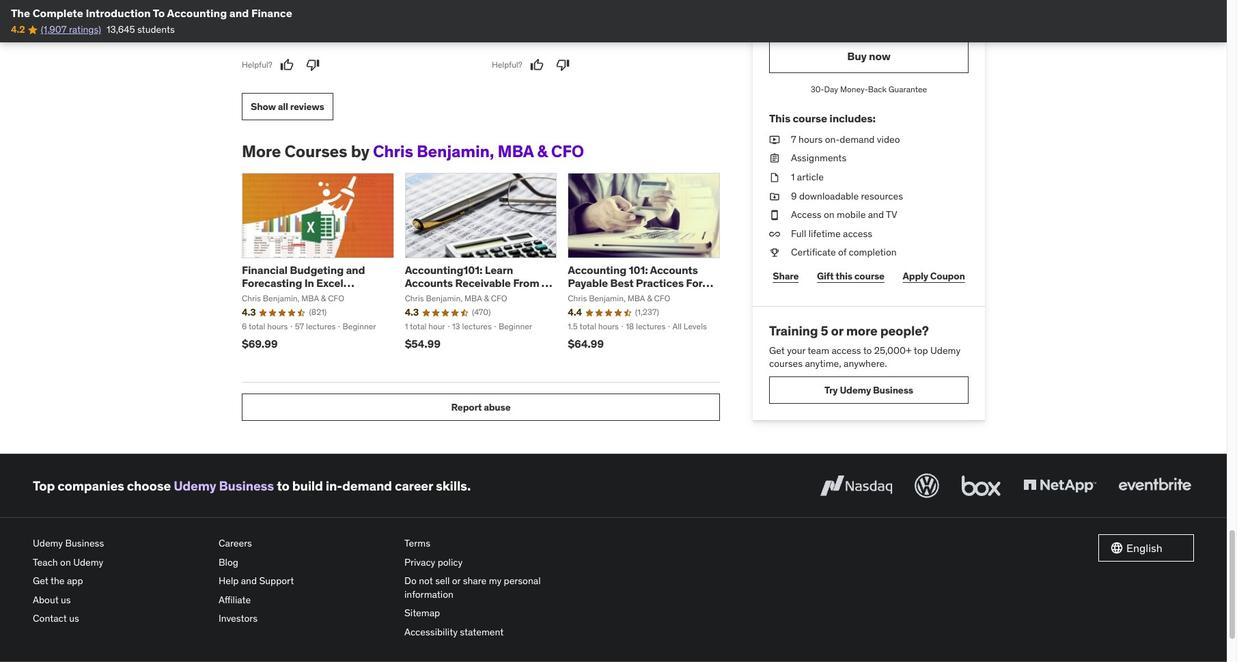 Task type: describe. For each thing, give the bounding box(es) containing it.
more courses by chris benjamin, mba & cfo
[[242, 141, 584, 162]]

mba for accounting101: learn accounts receivable from a to z
[[465, 293, 482, 303]]

business inside udemy business teach on udemy get the app about us contact us
[[65, 537, 104, 550]]

now
[[870, 49, 891, 63]]

1 total hour
[[405, 321, 445, 332]]

2 horizontal spatial hours
[[799, 133, 823, 145]]

accounting inside accounting 101: accounts payable best practices for 2023
[[568, 263, 627, 277]]

more
[[242, 141, 281, 162]]

beginner for accounting101: learn accounts receivable from a to z
[[499, 321, 533, 332]]

money-
[[841, 84, 869, 94]]

article
[[798, 171, 824, 183]]

30-
[[811, 84, 825, 94]]

1 vertical spatial us
[[69, 613, 79, 625]]

accounting 101: accounts payable best practices for 2023
[[568, 263, 703, 303]]

in
[[305, 276, 314, 290]]

& for financial budgeting and forecasting in excel complete course
[[321, 293, 326, 303]]

coupon
[[931, 270, 966, 282]]

13 lectures
[[452, 321, 492, 332]]

companies
[[58, 478, 124, 494]]

xsmall image for full lifetime access
[[770, 227, 781, 241]]

lifetime
[[809, 227, 841, 240]]

a
[[542, 276, 549, 290]]

cfo for financial budgeting and forecasting in excel complete course
[[328, 293, 345, 303]]

full
[[792, 227, 807, 240]]

contact
[[33, 613, 67, 625]]

help and support link
[[219, 572, 394, 591]]

of
[[839, 246, 847, 259]]

forecasting
[[242, 276, 302, 290]]

chris for financial budgeting and forecasting in excel complete course
[[242, 293, 261, 303]]

certificate
[[792, 246, 836, 259]]

learn
[[485, 263, 514, 277]]

this course includes:
[[770, 111, 876, 125]]

mark review by aneesh p. as unhelpful image
[[556, 58, 570, 72]]

cfo for accounting 101: accounts payable best practices for 2023
[[654, 293, 671, 303]]

18 lectures
[[626, 321, 666, 332]]

$64.99
[[568, 337, 604, 351]]

& for accounting 101: accounts payable best practices for 2023
[[647, 293, 653, 303]]

skills.
[[436, 478, 471, 494]]

financial budgeting and forecasting in excel complete course link
[[242, 263, 365, 303]]

all
[[278, 100, 288, 113]]

9
[[792, 190, 797, 202]]

or inside terms privacy policy do not sell or share my personal information sitemap accessibility statement
[[452, 575, 461, 587]]

about
[[33, 594, 59, 606]]

udemy inside training 5 or more people? get your team access to 25,000+ top udemy courses anytime, anywhere.
[[931, 344, 961, 357]]

0 vertical spatial business
[[874, 384, 914, 396]]

57
[[295, 321, 304, 332]]

terms
[[405, 537, 431, 550]]

1 horizontal spatial demand
[[840, 133, 875, 145]]

13
[[452, 321, 460, 332]]

udemy up teach
[[33, 537, 63, 550]]

completion
[[849, 246, 897, 259]]

accessibility
[[405, 626, 458, 638]]

13,645
[[107, 24, 135, 36]]

4.4
[[568, 307, 582, 319]]

chris benjamin, mba & cfo for receivable
[[405, 293, 508, 303]]

financial
[[242, 263, 288, 277]]

0 vertical spatial us
[[61, 594, 71, 606]]

do
[[405, 575, 417, 587]]

(470)
[[472, 307, 491, 317]]

total for $54.99
[[410, 321, 427, 332]]

small image
[[1111, 541, 1125, 555]]

chris benjamin, mba & cfo for payable
[[568, 293, 671, 303]]

video
[[878, 133, 901, 145]]

1 for 1 total hour
[[405, 321, 408, 332]]

and left tv
[[869, 209, 885, 221]]

xsmall image for 1 article
[[770, 171, 781, 184]]

course
[[294, 290, 330, 303]]

resources
[[862, 190, 904, 202]]

13,645 students
[[107, 24, 175, 36]]

this
[[770, 111, 791, 125]]

my
[[489, 575, 502, 587]]

hours for financial budgeting and forecasting in excel complete course
[[267, 321, 288, 332]]

top
[[33, 478, 55, 494]]

teach on udemy link
[[33, 553, 208, 572]]

tv
[[887, 209, 898, 221]]

6
[[242, 321, 247, 332]]

1237 reviews element
[[636, 307, 660, 319]]

investors
[[219, 613, 258, 625]]

benjamin, for financial budgeting and forecasting in excel complete course
[[263, 293, 300, 303]]

show all reviews button
[[242, 93, 333, 120]]

introduction
[[86, 6, 151, 20]]

(1,237)
[[636, 307, 660, 317]]

accounts for to
[[405, 276, 453, 290]]

2023
[[568, 290, 594, 303]]

volkswagen image
[[913, 471, 943, 501]]

7 hours on-demand video
[[792, 133, 901, 145]]

25,000+
[[875, 344, 912, 357]]

gift this course
[[818, 270, 885, 282]]

1 vertical spatial udemy business link
[[33, 535, 208, 553]]

reviews
[[290, 100, 324, 113]]

access inside training 5 or more people? get your team access to 25,000+ top udemy courses anytime, anywhere.
[[832, 344, 862, 357]]

0 vertical spatial accounting
[[167, 6, 227, 20]]

nasdaq image
[[818, 471, 896, 501]]

abuse
[[484, 401, 511, 413]]

7
[[792, 133, 797, 145]]

english
[[1127, 541, 1163, 555]]

help
[[219, 575, 239, 587]]

5
[[821, 323, 829, 339]]

accounting101: learn accounts receivable from a to z
[[405, 263, 549, 303]]

0 horizontal spatial demand
[[342, 478, 392, 494]]

benjamin, for accounting101: learn accounts receivable from a to z
[[426, 293, 463, 303]]

hours for accounting 101: accounts payable best practices for 2023
[[599, 321, 619, 332]]

guarantee
[[889, 84, 928, 94]]

box image
[[959, 471, 1005, 501]]

access
[[792, 209, 822, 221]]

0 vertical spatial access
[[844, 227, 873, 240]]

app
[[67, 575, 83, 587]]

blog
[[219, 556, 239, 568]]

not
[[419, 575, 433, 587]]

apply coupon
[[903, 270, 966, 282]]

eventbrite image
[[1116, 471, 1195, 501]]

1 article
[[792, 171, 824, 183]]

xsmall image for 9 downloadable resources
[[770, 190, 781, 203]]

lectures for best
[[636, 321, 666, 332]]

courses
[[770, 358, 803, 370]]

training 5 or more people? get your team access to 25,000+ top udemy courses anytime, anywhere.
[[770, 323, 961, 370]]

top companies choose udemy business to build in-demand career skills.
[[33, 478, 471, 494]]

mba for financial budgeting and forecasting in excel complete course
[[302, 293, 319, 303]]

to inside training 5 or more people? get your team access to 25,000+ top udemy courses anytime, anywhere.
[[864, 344, 873, 357]]

back
[[869, 84, 887, 94]]



Task type: vqa. For each thing, say whether or not it's contained in the screenshot.
CHARTS
no



Task type: locate. For each thing, give the bounding box(es) containing it.
$54.99
[[405, 337, 441, 351]]

gift
[[818, 270, 834, 282]]

chris up 1 total hour
[[405, 293, 424, 303]]

0 horizontal spatial chris benjamin, mba & cfo
[[242, 293, 345, 303]]

lectures for from
[[462, 321, 492, 332]]

accounting
[[167, 6, 227, 20], [568, 263, 627, 277]]

chris benjamin, mba & cfo link
[[373, 141, 584, 162]]

1 horizontal spatial 4.3
[[405, 307, 419, 319]]

1 vertical spatial or
[[452, 575, 461, 587]]

(821)
[[309, 307, 327, 317]]

1 vertical spatial 1
[[405, 321, 408, 332]]

hour
[[429, 321, 445, 332]]

course inside gift this course link
[[855, 270, 885, 282]]

chris down forecasting
[[242, 293, 261, 303]]

1 horizontal spatial beginner
[[499, 321, 533, 332]]

0 horizontal spatial get
[[33, 575, 48, 587]]

and inside financial budgeting and forecasting in excel complete course
[[346, 263, 365, 277]]

chris for accounting101: learn accounts receivable from a to z
[[405, 293, 424, 303]]

2 4.3 from the left
[[405, 307, 419, 319]]

0 vertical spatial udemy business link
[[174, 478, 274, 494]]

ratings)
[[69, 24, 101, 36]]

or right sell
[[452, 575, 461, 587]]

accounts inside the accounting101: learn accounts receivable from a to z
[[405, 276, 453, 290]]

1 beginner from the left
[[343, 321, 376, 332]]

for
[[687, 276, 703, 290]]

udemy right try
[[840, 384, 872, 396]]

1 horizontal spatial or
[[832, 323, 844, 339]]

mark review by alexander i. as helpful image
[[280, 58, 294, 72]]

or right 5
[[832, 323, 844, 339]]

more
[[847, 323, 878, 339]]

terms privacy policy do not sell or share my personal information sitemap accessibility statement
[[405, 537, 541, 638]]

0 horizontal spatial business
[[65, 537, 104, 550]]

apply
[[903, 270, 929, 282]]

3 lectures from the left
[[636, 321, 666, 332]]

to left z
[[405, 290, 416, 303]]

and inside careers blog help and support affiliate investors
[[241, 575, 257, 587]]

0 horizontal spatial to
[[277, 478, 290, 494]]

on down the downloadable
[[824, 209, 835, 221]]

1 horizontal spatial hours
[[599, 321, 619, 332]]

get for udemy
[[33, 575, 48, 587]]

the
[[11, 6, 30, 20]]

get the app link
[[33, 572, 208, 591]]

4.3 for complete
[[242, 307, 256, 319]]

do not sell or share my personal information button
[[405, 572, 580, 605]]

3 chris benjamin, mba & cfo from the left
[[568, 293, 671, 303]]

0 horizontal spatial on
[[60, 556, 71, 568]]

0 horizontal spatial course
[[793, 111, 828, 125]]

all
[[673, 321, 682, 332]]

1 vertical spatial complete
[[242, 290, 292, 303]]

1 xsmall image from the top
[[770, 171, 781, 184]]

from
[[513, 276, 540, 290]]

complete down financial in the top of the page
[[242, 290, 292, 303]]

chris benjamin, mba & cfo up 13
[[405, 293, 508, 303]]

course up 7 on the right
[[793, 111, 828, 125]]

information
[[405, 588, 454, 601]]

accounting right to
[[167, 6, 227, 20]]

hours left 18
[[599, 321, 619, 332]]

4.3 down z
[[405, 307, 419, 319]]

top
[[915, 344, 929, 357]]

mobile
[[837, 209, 866, 221]]

1 vertical spatial business
[[219, 478, 274, 494]]

anywhere.
[[844, 358, 888, 370]]

2 chris benjamin, mba & cfo from the left
[[405, 293, 508, 303]]

downloadable
[[800, 190, 859, 202]]

xsmall image
[[770, 133, 781, 147], [770, 152, 781, 165], [770, 190, 781, 203], [770, 209, 781, 222], [770, 246, 781, 260]]

0 vertical spatial xsmall image
[[770, 171, 781, 184]]

xsmall image for 7 hours on-demand video
[[770, 133, 781, 147]]

report
[[452, 401, 482, 413]]

mark review by aneesh p. as helpful image
[[530, 58, 544, 72]]

or
[[832, 323, 844, 339], [452, 575, 461, 587]]

0 horizontal spatial accounts
[[405, 276, 453, 290]]

xsmall image for certificate of completion
[[770, 246, 781, 260]]

receivable
[[455, 276, 511, 290]]

1 total from the left
[[249, 321, 265, 332]]

1
[[792, 171, 795, 183], [405, 321, 408, 332]]

benjamin,
[[417, 141, 494, 162], [263, 293, 300, 303], [426, 293, 463, 303], [589, 293, 626, 303]]

students
[[137, 24, 175, 36]]

beginner right 13 lectures
[[499, 321, 533, 332]]

get for training
[[770, 344, 785, 357]]

xsmall image for access on mobile and tv
[[770, 209, 781, 222]]

1 lectures from the left
[[306, 321, 336, 332]]

1 helpful? from the left
[[242, 59, 272, 70]]

helpful? for mark review by aneesh p. as helpful icon at the top of page
[[492, 59, 523, 70]]

and right excel
[[346, 263, 365, 277]]

0 vertical spatial to
[[405, 290, 416, 303]]

57 lectures
[[295, 321, 336, 332]]

0 vertical spatial demand
[[840, 133, 875, 145]]

certificate of completion
[[792, 246, 897, 259]]

1 horizontal spatial 1
[[792, 171, 795, 183]]

and left finance
[[230, 6, 249, 20]]

2 beginner from the left
[[499, 321, 533, 332]]

try
[[825, 384, 838, 396]]

accessibility statement link
[[405, 623, 580, 642]]

1 vertical spatial access
[[832, 344, 862, 357]]

policy
[[438, 556, 463, 568]]

access up anywhere.
[[832, 344, 862, 357]]

courses
[[285, 141, 348, 162]]

access down mobile
[[844, 227, 873, 240]]

chris benjamin, mba & cfo down in
[[242, 293, 345, 303]]

1 horizontal spatial lectures
[[462, 321, 492, 332]]

gift this course link
[[814, 262, 889, 290]]

get left the
[[33, 575, 48, 587]]

complete up (1,907
[[33, 6, 83, 20]]

statement
[[460, 626, 504, 638]]

mba for accounting 101: accounts payable best practices for 2023
[[628, 293, 646, 303]]

chris right by
[[373, 141, 413, 162]]

0 vertical spatial course
[[793, 111, 828, 125]]

1 vertical spatial on
[[60, 556, 71, 568]]

1 horizontal spatial to
[[405, 290, 416, 303]]

careers
[[219, 537, 252, 550]]

lectures down 470 reviews "element"
[[462, 321, 492, 332]]

1 horizontal spatial on
[[824, 209, 835, 221]]

demand
[[840, 133, 875, 145], [342, 478, 392, 494]]

day
[[825, 84, 839, 94]]

chris for accounting 101: accounts payable best practices for 2023
[[568, 293, 587, 303]]

total right 6
[[249, 321, 265, 332]]

0 vertical spatial or
[[832, 323, 844, 339]]

hours right 7 on the right
[[799, 133, 823, 145]]

0 vertical spatial get
[[770, 344, 785, 357]]

total for $64.99
[[580, 321, 597, 332]]

netapp image
[[1021, 471, 1100, 501]]

affiliate
[[219, 594, 251, 606]]

0 vertical spatial on
[[824, 209, 835, 221]]

helpful? left 'mark review by alexander i. as helpful' icon
[[242, 59, 272, 70]]

sell
[[436, 575, 450, 587]]

accounts
[[650, 263, 698, 277], [405, 276, 453, 290]]

access on mobile and tv
[[792, 209, 898, 221]]

1 vertical spatial accounting
[[568, 263, 627, 277]]

470 reviews element
[[472, 307, 491, 319]]

xsmall image left access
[[770, 209, 781, 222]]

apply coupon button
[[900, 262, 969, 290]]

&
[[538, 141, 548, 162], [321, 293, 326, 303], [484, 293, 489, 303], [647, 293, 653, 303]]

0 horizontal spatial lectures
[[306, 321, 336, 332]]

beginner for financial budgeting and forecasting in excel complete course
[[343, 321, 376, 332]]

xsmall image up share
[[770, 246, 781, 260]]

2 horizontal spatial to
[[864, 344, 873, 357]]

get inside training 5 or more people? get your team access to 25,000+ top udemy courses anytime, anywhere.
[[770, 344, 785, 357]]

0 horizontal spatial hours
[[267, 321, 288, 332]]

chris up 4.4
[[568, 293, 587, 303]]

mark review by alexander i. as unhelpful image
[[306, 58, 320, 72]]

or inside training 5 or more people? get your team access to 25,000+ top udemy courses anytime, anywhere.
[[832, 323, 844, 339]]

1 horizontal spatial complete
[[242, 290, 292, 303]]

accounts up 1 total hour
[[405, 276, 453, 290]]

udemy up app
[[73, 556, 103, 568]]

udemy business link
[[174, 478, 274, 494], [33, 535, 208, 553]]

hours left 57
[[267, 321, 288, 332]]

1 vertical spatial demand
[[342, 478, 392, 494]]

accounts inside accounting 101: accounts payable best practices for 2023
[[650, 263, 698, 277]]

2 vertical spatial to
[[277, 478, 290, 494]]

the complete introduction to accounting and finance
[[11, 6, 292, 20]]

complete inside financial budgeting and forecasting in excel complete course
[[242, 290, 292, 303]]

to left the build
[[277, 478, 290, 494]]

1 horizontal spatial get
[[770, 344, 785, 357]]

2 total from the left
[[410, 321, 427, 332]]

in-
[[326, 478, 342, 494]]

helpful? left mark review by aneesh p. as helpful icon at the top of page
[[492, 59, 523, 70]]

personal
[[504, 575, 541, 587]]

2 horizontal spatial total
[[580, 321, 597, 332]]

4 xsmall image from the top
[[770, 209, 781, 222]]

beginner
[[343, 321, 376, 332], [499, 321, 533, 332]]

the
[[51, 575, 65, 587]]

2 vertical spatial business
[[65, 537, 104, 550]]

1 4.3 from the left
[[242, 307, 256, 319]]

2 helpful? from the left
[[492, 59, 523, 70]]

us right contact
[[69, 613, 79, 625]]

0 horizontal spatial or
[[452, 575, 461, 587]]

buy now button
[[770, 40, 969, 73]]

0 horizontal spatial helpful?
[[242, 59, 272, 70]]

udemy business link up careers
[[174, 478, 274, 494]]

on inside udemy business teach on udemy get the app about us contact us
[[60, 556, 71, 568]]

udemy right choose on the bottom left
[[174, 478, 216, 494]]

contact us link
[[33, 610, 208, 629]]

privacy
[[405, 556, 436, 568]]

1 vertical spatial get
[[33, 575, 48, 587]]

1 chris benjamin, mba & cfo from the left
[[242, 293, 345, 303]]

xsmall image left 7 on the right
[[770, 133, 781, 147]]

cfo for accounting101: learn accounts receivable from a to z
[[491, 293, 508, 303]]

0 vertical spatial complete
[[33, 6, 83, 20]]

show
[[251, 100, 276, 113]]

0 vertical spatial 1
[[792, 171, 795, 183]]

get inside udemy business teach on udemy get the app about us contact us
[[33, 575, 48, 587]]

helpful? for 'mark review by alexander i. as helpful' icon
[[242, 59, 272, 70]]

us right about at the bottom left
[[61, 594, 71, 606]]

1 horizontal spatial business
[[219, 478, 274, 494]]

2 xsmall image from the top
[[770, 227, 781, 241]]

xsmall image left 1 article
[[770, 171, 781, 184]]

blog link
[[219, 553, 394, 572]]

lectures down the 1237 reviews element
[[636, 321, 666, 332]]

share
[[773, 270, 799, 282]]

to inside the accounting101: learn accounts receivable from a to z
[[405, 290, 416, 303]]

business down anywhere.
[[874, 384, 914, 396]]

lectures for in
[[306, 321, 336, 332]]

2 horizontal spatial business
[[874, 384, 914, 396]]

2 horizontal spatial chris benjamin, mba & cfo
[[568, 293, 671, 303]]

101:
[[629, 263, 648, 277]]

xsmall image for assignments
[[770, 152, 781, 165]]

2 horizontal spatial lectures
[[636, 321, 666, 332]]

0 horizontal spatial complete
[[33, 6, 83, 20]]

report abuse button
[[242, 394, 721, 421]]

xsmall image
[[770, 171, 781, 184], [770, 227, 781, 241]]

(1,907 ratings)
[[41, 24, 101, 36]]

demand left "career"
[[342, 478, 392, 494]]

4.3
[[242, 307, 256, 319], [405, 307, 419, 319]]

1 horizontal spatial accounts
[[650, 263, 698, 277]]

try udemy business link
[[770, 377, 969, 404]]

demand down includes:
[[840, 133, 875, 145]]

0 horizontal spatial 4.3
[[242, 307, 256, 319]]

on right teach
[[60, 556, 71, 568]]

accounting 101: accounts payable best practices for 2023 link
[[568, 263, 714, 303]]

18
[[626, 321, 634, 332]]

821 reviews element
[[309, 307, 327, 319]]

0 horizontal spatial 1
[[405, 321, 408, 332]]

accounts for for
[[650, 263, 698, 277]]

0 horizontal spatial accounting
[[167, 6, 227, 20]]

total right the 1.5
[[580, 321, 597, 332]]

chris benjamin, mba & cfo down best
[[568, 293, 671, 303]]

5 xsmall image from the top
[[770, 246, 781, 260]]

xsmall image down this
[[770, 152, 781, 165]]

0 horizontal spatial beginner
[[343, 321, 376, 332]]

investors link
[[219, 610, 394, 629]]

0 horizontal spatial total
[[249, 321, 265, 332]]

total for $69.99
[[249, 321, 265, 332]]

udemy right top
[[931, 344, 961, 357]]

1 horizontal spatial accounting
[[568, 263, 627, 277]]

udemy business link up get the app link
[[33, 535, 208, 553]]

1 for 1 article
[[792, 171, 795, 183]]

to up anywhere.
[[864, 344, 873, 357]]

anytime,
[[806, 358, 842, 370]]

accounts right 101:
[[650, 263, 698, 277]]

4.3 up 6
[[242, 307, 256, 319]]

udemy business teach on udemy get the app about us contact us
[[33, 537, 104, 625]]

1 horizontal spatial chris benjamin, mba & cfo
[[405, 293, 508, 303]]

2 lectures from the left
[[462, 321, 492, 332]]

business
[[874, 384, 914, 396], [219, 478, 274, 494], [65, 537, 104, 550]]

xsmall image left full
[[770, 227, 781, 241]]

accounting up "2023"
[[568, 263, 627, 277]]

udemy inside try udemy business link
[[840, 384, 872, 396]]

1 vertical spatial xsmall image
[[770, 227, 781, 241]]

2 xsmall image from the top
[[770, 152, 781, 165]]

total
[[249, 321, 265, 332], [410, 321, 427, 332], [580, 321, 597, 332]]

& for accounting101: learn accounts receivable from a to z
[[484, 293, 489, 303]]

1 horizontal spatial course
[[855, 270, 885, 282]]

privacy policy link
[[405, 553, 580, 572]]

6 total hours
[[242, 321, 288, 332]]

share
[[463, 575, 487, 587]]

business up app
[[65, 537, 104, 550]]

all levels
[[673, 321, 707, 332]]

1 left article on the right top of the page
[[792, 171, 795, 183]]

3 xsmall image from the top
[[770, 190, 781, 203]]

cfo
[[551, 141, 584, 162], [328, 293, 345, 303], [491, 293, 508, 303], [654, 293, 671, 303]]

4.3 for to
[[405, 307, 419, 319]]

1 vertical spatial course
[[855, 270, 885, 282]]

course down completion
[[855, 270, 885, 282]]

1 horizontal spatial helpful?
[[492, 59, 523, 70]]

mba
[[498, 141, 534, 162], [302, 293, 319, 303], [465, 293, 482, 303], [628, 293, 646, 303]]

sitemap
[[405, 607, 440, 620]]

1 horizontal spatial total
[[410, 321, 427, 332]]

finance
[[252, 6, 292, 20]]

1 up $54.99
[[405, 321, 408, 332]]

get up courses
[[770, 344, 785, 357]]

benjamin, for accounting 101: accounts payable best practices for 2023
[[589, 293, 626, 303]]

access
[[844, 227, 873, 240], [832, 344, 862, 357]]

and right help
[[241, 575, 257, 587]]

beginner right the 57 lectures
[[343, 321, 376, 332]]

total up $54.99
[[410, 321, 427, 332]]

your
[[788, 344, 806, 357]]

3 total from the left
[[580, 321, 597, 332]]

lectures down the 821 reviews element
[[306, 321, 336, 332]]

xsmall image left 9
[[770, 190, 781, 203]]

chris benjamin, mba & cfo for forecasting
[[242, 293, 345, 303]]

business up careers
[[219, 478, 274, 494]]

1 xsmall image from the top
[[770, 133, 781, 147]]

1 vertical spatial to
[[864, 344, 873, 357]]



